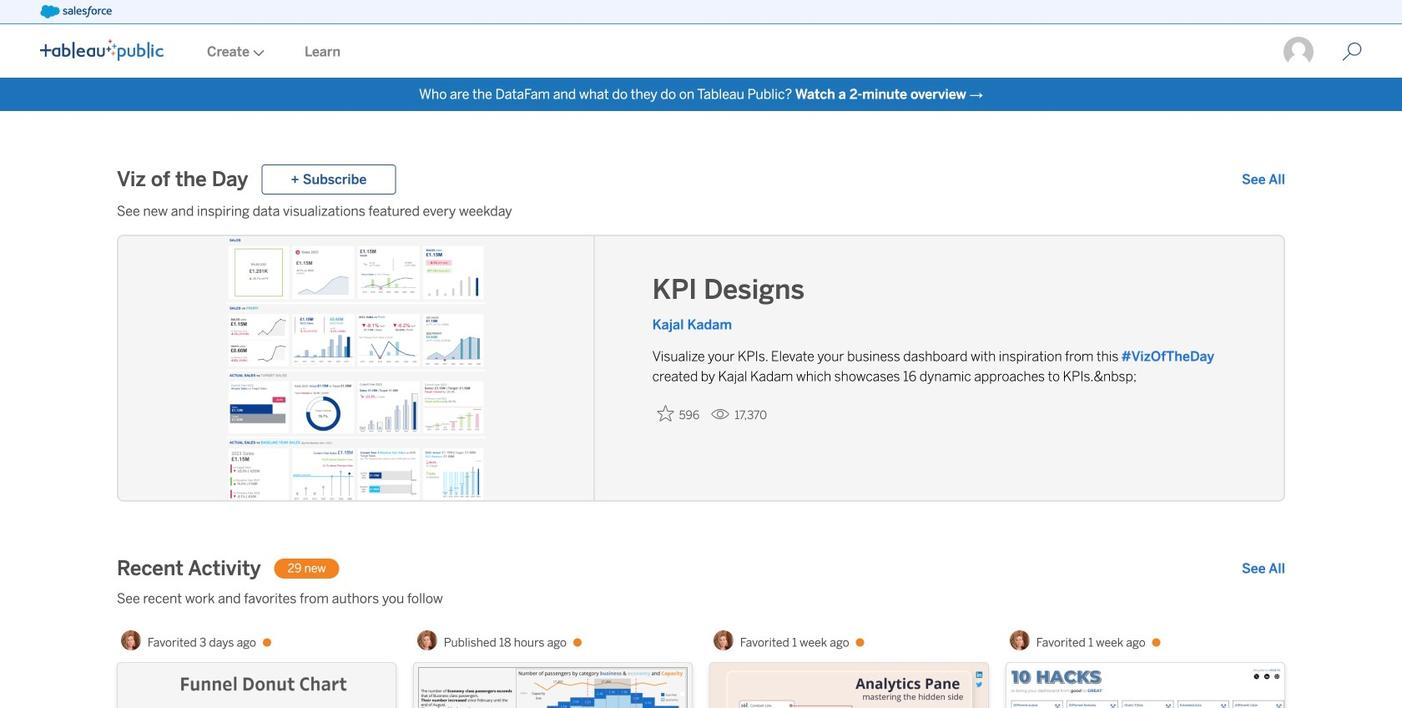 Task type: describe. For each thing, give the bounding box(es) containing it.
see all recent activity element
[[1242, 559, 1286, 579]]

viz of the day heading
[[117, 166, 248, 193]]

tableau public viz of the day image
[[119, 236, 595, 504]]

Add Favorite button
[[653, 400, 705, 427]]

1 angela drucioc image from the left
[[417, 630, 437, 650]]

see recent work and favorites from authors you follow element
[[117, 589, 1286, 609]]

salesforce logo image
[[40, 5, 112, 18]]

add favorite image
[[658, 405, 674, 422]]

recent activity heading
[[117, 555, 261, 582]]

2 angela drucioc image from the left
[[714, 630, 734, 650]]



Task type: vqa. For each thing, say whether or not it's contained in the screenshot.
see all recent activity element
yes



Task type: locate. For each thing, give the bounding box(es) containing it.
angela drucioc image
[[417, 630, 437, 650], [1010, 630, 1030, 650]]

0 horizontal spatial angela drucioc image
[[121, 630, 141, 650]]

1 horizontal spatial angela drucioc image
[[714, 630, 734, 650]]

logo image
[[40, 39, 164, 61]]

see new and inspiring data visualizations featured every weekday element
[[117, 201, 1286, 221]]

2 angela drucioc image from the left
[[1010, 630, 1030, 650]]

see all viz of the day element
[[1242, 170, 1286, 190]]

angela drucioc image
[[121, 630, 141, 650], [714, 630, 734, 650]]

1 horizontal spatial angela drucioc image
[[1010, 630, 1030, 650]]

tara.schultz image
[[1283, 35, 1316, 68]]

1 angela drucioc image from the left
[[121, 630, 141, 650]]

go to search image
[[1323, 42, 1383, 62]]

create image
[[250, 50, 265, 56]]

0 horizontal spatial angela drucioc image
[[417, 630, 437, 650]]



